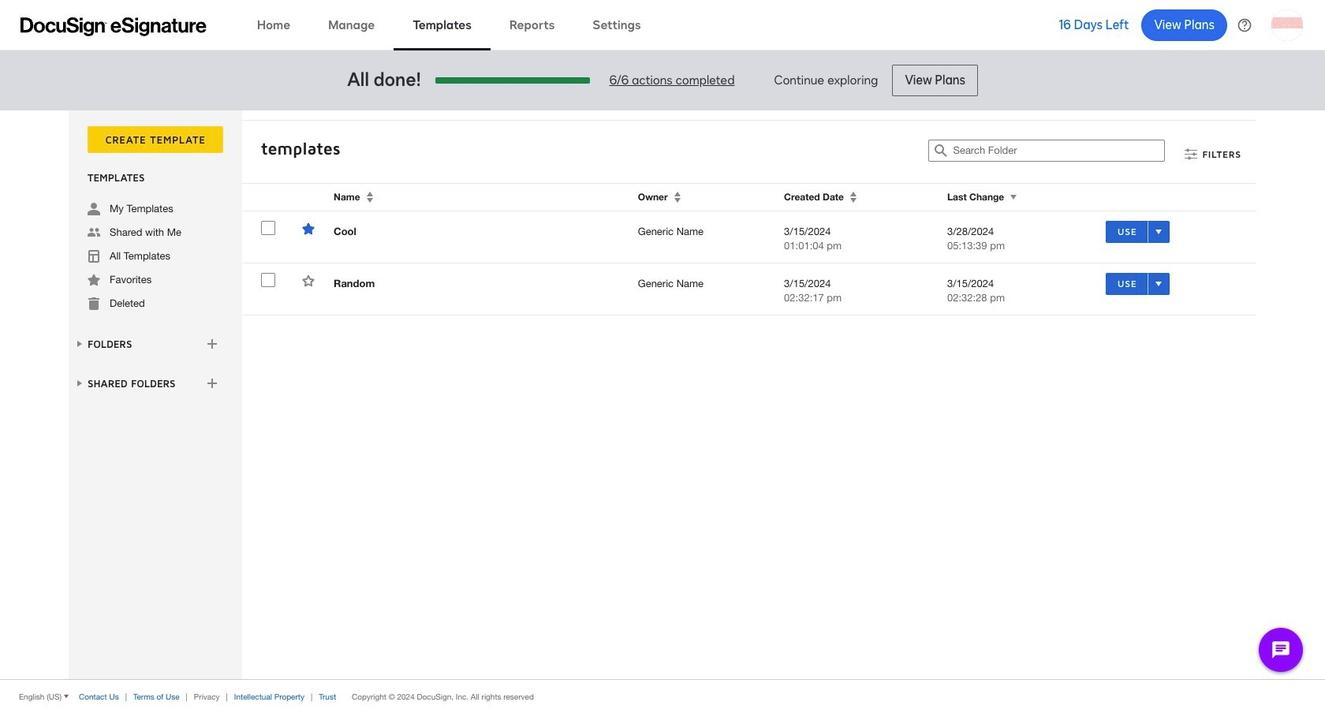Task type: locate. For each thing, give the bounding box(es) containing it.
shared image
[[88, 226, 100, 239]]

docusign esignature image
[[21, 17, 207, 36]]

add random to favorites image
[[302, 275, 315, 287]]

remove cool from favorites image
[[302, 222, 315, 235]]

view folders image
[[73, 338, 86, 350]]

Search Folder text field
[[953, 140, 1165, 161]]

star filled image
[[88, 274, 100, 286]]

more info region
[[0, 679, 1325, 713]]



Task type: describe. For each thing, give the bounding box(es) containing it.
view shared folders image
[[73, 377, 86, 390]]

your uploaded profile image image
[[1272, 9, 1303, 41]]

user image
[[88, 203, 100, 215]]

templates image
[[88, 250, 100, 263]]

trash image
[[88, 297, 100, 310]]

secondary navigation region
[[69, 110, 1261, 679]]



Task type: vqa. For each thing, say whether or not it's contained in the screenshot.
'Generic Name' image
no



